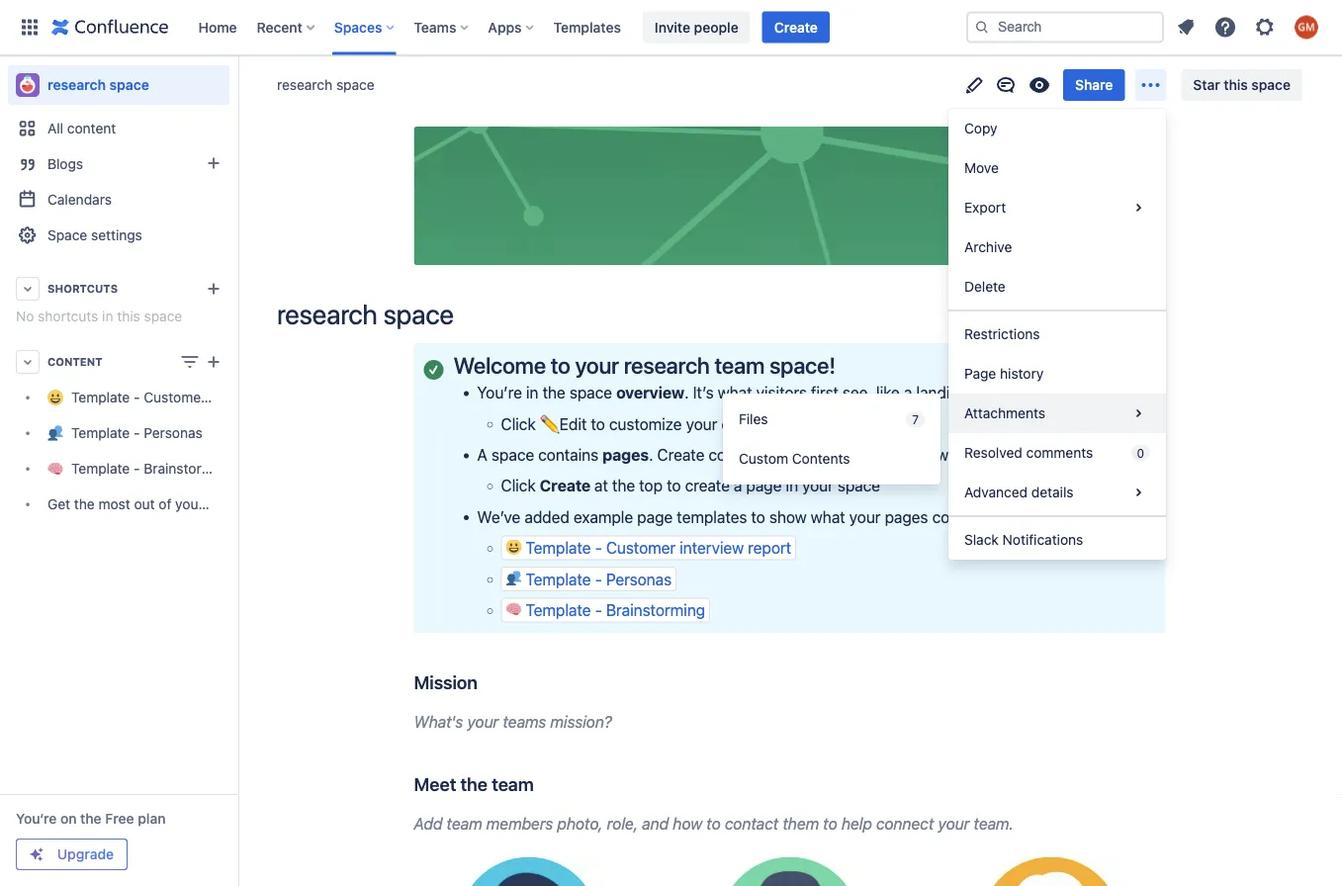 Task type: describe. For each thing, give the bounding box(es) containing it.
space inside tree
[[243, 496, 281, 512]]

in right you're
[[526, 383, 539, 402]]

Search field
[[967, 11, 1164, 43]]

space
[[47, 227, 87, 243]]

shortcuts
[[38, 308, 98, 324]]

space inside button
[[1252, 77, 1291, 93]]

- for "template - brainstorming" button
[[595, 601, 602, 620]]

a space contains pages . create content in a page to collaborate with your team
[[477, 445, 1042, 464]]

apps button
[[482, 11, 542, 43]]

comments
[[1026, 445, 1093, 461]]

landing
[[917, 383, 968, 402]]

brainstorming for template - brainstorming link
[[144, 460, 233, 477]]

them
[[783, 814, 819, 833]]

1 horizontal spatial overview
[[722, 414, 785, 433]]

export
[[965, 199, 1006, 216]]

blogs
[[47, 156, 83, 172]]

of
[[159, 496, 172, 512]]

mission
[[414, 672, 478, 693]]

templates
[[677, 508, 747, 526]]

research space inside space element
[[47, 77, 149, 93]]

group containing files
[[723, 394, 941, 485]]

settings
[[91, 227, 142, 243]]

get the most out of your team space
[[47, 496, 281, 512]]

notification icon image
[[1174, 15, 1198, 39]]

all
[[47, 120, 63, 137]]

1 horizontal spatial research space link
[[277, 75, 375, 95]]

share button
[[1064, 69, 1125, 101]]

to right "how" at the bottom right of page
[[707, 814, 721, 833]]

interview for template - customer interview report button
[[680, 539, 744, 558]]

personas for template - personas link
[[144, 425, 203, 441]]

free
[[105, 811, 134, 827]]

out
[[134, 496, 155, 512]]

space element
[[0, 55, 311, 886]]

template for template - customer interview report link
[[71, 389, 130, 406]]

copy
[[965, 120, 998, 137]]

2 vertical spatial create
[[540, 477, 591, 495]]

template - personas for template - personas button
[[526, 570, 672, 589]]

team inside get the most out of your team space link
[[207, 496, 239, 512]]

people
[[694, 19, 739, 35]]

home link
[[192, 11, 243, 43]]

star
[[1193, 77, 1221, 93]]

attachments button
[[949, 394, 1166, 433]]

contact
[[725, 814, 779, 833]]

edit
[[560, 414, 587, 433]]

customer for template - customer interview report button
[[606, 539, 676, 558]]

contains
[[538, 445, 599, 464]]

page right custom
[[796, 445, 832, 464]]

what for your
[[811, 508, 846, 526]]

:brain: image
[[506, 601, 522, 617]]

most
[[98, 496, 130, 512]]

to right the top
[[667, 477, 681, 495]]

in down files
[[767, 445, 780, 464]]

collaborate
[[854, 445, 933, 464]]

recent
[[257, 19, 303, 35]]

templates
[[554, 19, 621, 35]]

report for template - customer interview report link
[[271, 389, 311, 406]]

delete
[[965, 278, 1006, 295]]

interview for template - customer interview report link
[[210, 389, 268, 406]]

edit this page image
[[963, 73, 986, 97]]

space up 'all content' link
[[109, 77, 149, 93]]

delete button
[[949, 267, 1166, 307]]

settings icon image
[[1253, 15, 1277, 39]]

template for template - brainstorming link
[[71, 460, 130, 477]]

0 vertical spatial .
[[685, 383, 689, 402]]

copy image for meet the team
[[532, 772, 556, 796]]

what for visitors
[[718, 383, 752, 402]]

welcome
[[454, 352, 546, 379]]

get the most out of your team space link
[[8, 487, 281, 522]]

help
[[842, 814, 872, 833]]

plan
[[138, 811, 166, 827]]

template - personas button
[[501, 567, 677, 592]]

page history link
[[949, 354, 1166, 394]]

with
[[937, 445, 967, 464]]

template - brainstorming button
[[501, 598, 710, 623]]

you're
[[477, 383, 522, 402]]

this inside space element
[[117, 308, 140, 324]]

role,
[[607, 814, 638, 833]]

move button
[[949, 148, 1166, 188]]

spaces button
[[328, 11, 402, 43]]

create link
[[762, 11, 830, 43]]

search image
[[974, 19, 990, 35]]

recent button
[[251, 11, 322, 43]]

create
[[685, 477, 730, 495]]

your left teams
[[467, 712, 499, 731]]

a
[[477, 445, 488, 464]]

advanced
[[965, 484, 1028, 501]]

to right edit at the top
[[591, 414, 605, 433]]

templates link
[[548, 11, 627, 43]]

add shortcut image
[[202, 277, 226, 301]]

add team members photo, role, and how to contact them to help connect your team.
[[414, 814, 1014, 833]]

template for template - customer interview report button
[[526, 539, 591, 558]]

content
[[47, 356, 102, 369]]

look
[[976, 508, 1006, 526]]

archive
[[965, 239, 1012, 255]]

- for template - personas link
[[134, 425, 140, 441]]

your left team.
[[938, 814, 970, 833]]

the right "meet"
[[460, 774, 488, 795]]

- for template - personas button
[[595, 570, 602, 589]]

teams
[[414, 19, 456, 35]]

the up ✏️
[[543, 383, 566, 402]]

your up edit at the top
[[575, 352, 619, 379]]

add
[[414, 814, 443, 833]]

personas for template - personas button
[[606, 570, 672, 589]]

template for template - personas link
[[71, 425, 130, 441]]

report for template - customer interview report button
[[748, 539, 792, 558]]

history
[[1000, 366, 1044, 382]]

slack notifications
[[965, 532, 1084, 548]]

added
[[525, 508, 570, 526]]

your down contents
[[802, 477, 834, 495]]

copy image for mission
[[476, 670, 499, 694]]

page history
[[965, 366, 1044, 382]]

for
[[1012, 383, 1032, 402]]

0 vertical spatial like
[[876, 383, 900, 402]]

to up edit at the top
[[551, 352, 571, 379]]

upgrade button
[[17, 840, 127, 870]]

resolved comments
[[965, 445, 1093, 461]]

space down collaborate
[[838, 477, 880, 495]]

template - personas for template - personas link
[[71, 425, 203, 441]]

how
[[673, 814, 703, 833]]

create a page image
[[202, 350, 226, 374]]

1 vertical spatial a
[[784, 445, 792, 464]]

template for template - personas button
[[526, 570, 591, 589]]

the right the "at"
[[612, 477, 635, 495]]

menu containing copy
[[949, 109, 1166, 560]]

team up members
[[492, 774, 534, 795]]

tree inside space element
[[8, 380, 311, 522]]

and
[[642, 814, 669, 833]]

page
[[965, 366, 997, 382]]

your down custom contents link
[[850, 508, 881, 526]]

more actions image
[[1139, 73, 1163, 97]]

page down custom
[[746, 477, 782, 495]]

invite people button
[[643, 11, 751, 43]]

template - customer interview report for template - customer interview report link
[[71, 389, 311, 406]]

shortcuts
[[47, 282, 118, 295]]

customer for template - customer interview report link
[[144, 389, 206, 406]]

contents
[[792, 451, 850, 467]]

- for template - customer interview report button
[[595, 539, 602, 558]]

upgrade
[[57, 846, 114, 863]]

page down page
[[972, 383, 1008, 402]]



Task type: vqa. For each thing, say whether or not it's contained in the screenshot.
REPORT to the top
yes



Task type: locate. For each thing, give the bounding box(es) containing it.
1 horizontal spatial customer
[[606, 539, 676, 558]]

overview down the welcome to your research team space!
[[616, 383, 685, 402]]

first
[[811, 383, 839, 402]]

export button
[[949, 188, 1166, 228]]

connect
[[876, 814, 934, 833]]

a
[[904, 383, 912, 402], [784, 445, 792, 464], [734, 477, 742, 495]]

7
[[912, 413, 919, 427]]

to left help
[[823, 814, 838, 833]]

1 horizontal spatial pages
[[885, 508, 928, 526]]

- for template - brainstorming link
[[134, 460, 140, 477]]

page
[[972, 383, 1008, 402], [796, 445, 832, 464], [746, 477, 782, 495], [637, 508, 673, 526]]

archive button
[[949, 228, 1166, 267]]

space right a
[[492, 445, 534, 464]]

advanced details button
[[949, 473, 1166, 512]]

the right on
[[80, 811, 102, 827]]

collapse sidebar image
[[216, 65, 259, 105]]

interview inside button
[[680, 539, 744, 558]]

your
[[575, 352, 619, 379], [1036, 383, 1067, 402], [686, 414, 718, 433], [971, 445, 1002, 464], [802, 477, 834, 495], [175, 496, 204, 512], [850, 508, 881, 526], [467, 712, 499, 731], [938, 814, 970, 833]]

members
[[486, 814, 553, 833]]

in down custom contents
[[786, 477, 798, 495]]

- up "template - brainstorming" button
[[595, 570, 602, 589]]

2 horizontal spatial a
[[904, 383, 912, 402]]

attachments
[[965, 405, 1046, 421]]

advanced details
[[965, 484, 1074, 501]]

2 vertical spatial a
[[734, 477, 742, 495]]

tree
[[8, 380, 311, 522]]

to left show
[[751, 508, 766, 526]]

0 vertical spatial content
[[67, 120, 116, 137]]

create inside global element
[[774, 19, 818, 35]]

template - brainstorming down template - personas button
[[526, 601, 706, 620]]

banner
[[0, 0, 1343, 55]]

. left it's
[[685, 383, 689, 402]]

template - customer interview report down change view image
[[71, 389, 311, 406]]

1 horizontal spatial copy image
[[532, 772, 556, 796]]

custom
[[739, 451, 788, 467]]

content inside 'all content' link
[[67, 120, 116, 137]]

premium image
[[29, 847, 45, 863]]

template - customer interview report inside tree
[[71, 389, 311, 406]]

1 vertical spatial what
[[811, 508, 846, 526]]

to left collaborate
[[836, 445, 850, 464]]

this
[[1224, 77, 1248, 93], [117, 308, 140, 324]]

click for click create at the top to create a page in your space
[[501, 477, 536, 495]]

banner containing home
[[0, 0, 1343, 55]]

brainstorming inside template - brainstorming link
[[144, 460, 233, 477]]

group
[[723, 394, 941, 485]]

0 horizontal spatial what
[[718, 383, 752, 402]]

content right all
[[67, 120, 116, 137]]

interview inside space element
[[210, 389, 268, 406]]

1 vertical spatial click
[[501, 477, 536, 495]]

we've
[[477, 508, 521, 526]]

- inside button
[[595, 539, 602, 558]]

- down example
[[595, 539, 602, 558]]

team.
[[974, 814, 1014, 833]]

tree containing template - customer interview report
[[8, 380, 311, 522]]

- up out at left bottom
[[134, 460, 140, 477]]

brainstorming down template - customer interview report button
[[606, 601, 706, 620]]

customer inside tree
[[144, 389, 206, 406]]

:grinning: image
[[506, 539, 522, 555], [506, 539, 522, 555]]

details
[[1032, 484, 1074, 501]]

2 horizontal spatial create
[[774, 19, 818, 35]]

personas inside button
[[606, 570, 672, 589]]

0 horizontal spatial a
[[734, 477, 742, 495]]

0 horizontal spatial template - personas
[[71, 425, 203, 441]]

space up welcome
[[383, 298, 454, 330]]

customer inside button
[[606, 539, 676, 558]]

like right see,
[[876, 383, 900, 402]]

your inside tree
[[175, 496, 204, 512]]

the
[[543, 383, 566, 402], [612, 477, 635, 495], [74, 496, 95, 512], [460, 774, 488, 795], [80, 811, 102, 827]]

template up "template - brainstorming" button
[[526, 570, 591, 589]]

template - brainstorming for template - brainstorming link
[[71, 460, 233, 477]]

0 horizontal spatial this
[[117, 308, 140, 324]]

brainstorming for "template - brainstorming" button
[[606, 601, 706, 620]]

1 horizontal spatial report
[[748, 539, 792, 558]]

0 vertical spatial template - customer interview report
[[71, 389, 311, 406]]

2 click from the top
[[501, 477, 536, 495]]

click left ✏️
[[501, 414, 536, 433]]

pages left could
[[885, 508, 928, 526]]

1 horizontal spatial template - brainstorming
[[526, 601, 706, 620]]

a left contents
[[784, 445, 792, 464]]

get
[[47, 496, 70, 512]]

template - personas inside button
[[526, 570, 672, 589]]

what right show
[[811, 508, 846, 526]]

0 horizontal spatial like
[[876, 383, 900, 402]]

teams button
[[408, 11, 476, 43]]

your right of
[[175, 496, 204, 512]]

0 horizontal spatial .
[[649, 445, 653, 464]]

copy image up members
[[532, 772, 556, 796]]

what
[[718, 383, 752, 402], [811, 508, 846, 526]]

0 horizontal spatial template - customer interview report
[[71, 389, 311, 406]]

0 vertical spatial report
[[271, 389, 311, 406]]

copy button
[[949, 109, 1166, 148]]

stop watching image
[[1028, 73, 1052, 97]]

move
[[965, 160, 999, 176]]

template for "template - brainstorming" button
[[526, 601, 591, 620]]

personas inside tree
[[144, 425, 203, 441]]

0 horizontal spatial interview
[[210, 389, 268, 406]]

your right with
[[971, 445, 1002, 464]]

- up template - brainstorming link
[[134, 425, 140, 441]]

team up advanced details
[[1006, 445, 1042, 464]]

resolved
[[965, 445, 1023, 461]]

what right it's
[[718, 383, 752, 402]]

welcome to your research team space!
[[454, 352, 836, 379]]

template - personas link
[[8, 416, 230, 451]]

0 vertical spatial template - brainstorming
[[71, 460, 233, 477]]

0 horizontal spatial content
[[67, 120, 116, 137]]

report inside tree
[[271, 389, 311, 406]]

star this space button
[[1182, 69, 1303, 101]]

- down content dropdown button
[[134, 389, 140, 406]]

0 vertical spatial personas
[[144, 425, 203, 441]]

1 vertical spatial pages
[[885, 508, 928, 526]]

0 horizontal spatial copy image
[[476, 670, 499, 694]]

your down it's
[[686, 414, 718, 433]]

interview down create a page image
[[210, 389, 268, 406]]

1 vertical spatial template - personas
[[526, 570, 672, 589]]

your right the "for" at top right
[[1036, 383, 1067, 402]]

- down template - personas button
[[595, 601, 602, 620]]

team right the add
[[447, 814, 482, 833]]

interview
[[210, 389, 268, 406], [680, 539, 744, 558]]

change view image
[[178, 350, 202, 374]]

template - personas up "template - brainstorming" button
[[526, 570, 672, 589]]

1 horizontal spatial template - personas
[[526, 570, 672, 589]]

0 horizontal spatial research space link
[[8, 65, 230, 105]]

1 vertical spatial brainstorming
[[606, 601, 706, 620]]

on
[[60, 811, 77, 827]]

research inside space element
[[47, 77, 106, 93]]

template - brainstorming for "template - brainstorming" button
[[526, 601, 706, 620]]

menu
[[949, 109, 1166, 560]]

0 horizontal spatial report
[[271, 389, 311, 406]]

1 vertical spatial create
[[657, 445, 705, 464]]

team up visitors
[[715, 352, 765, 379]]

custom contents link
[[723, 439, 941, 479]]

meet
[[414, 774, 456, 795]]

template - brainstorming inside button
[[526, 601, 706, 620]]

space down shortcuts "dropdown button"
[[144, 308, 182, 324]]

click ✏️ edit to customize your overview
[[501, 414, 785, 433]]

this inside button
[[1224, 77, 1248, 93]]

1 vertical spatial overview
[[722, 414, 785, 433]]

1 vertical spatial report
[[748, 539, 792, 558]]

this down shortcuts "dropdown button"
[[117, 308, 140, 324]]

the inside tree
[[74, 496, 95, 512]]

0 horizontal spatial overview
[[616, 383, 685, 402]]

template up "most"
[[71, 460, 130, 477]]

0 vertical spatial overview
[[616, 383, 685, 402]]

1 horizontal spatial what
[[811, 508, 846, 526]]

research space link up 'all content' link
[[8, 65, 230, 105]]

in inside space element
[[102, 308, 113, 324]]

space up edit at the top
[[570, 383, 612, 402]]

template down content dropdown button
[[71, 389, 130, 406]]

0 vertical spatial create
[[774, 19, 818, 35]]

0 vertical spatial copy image
[[476, 670, 499, 694]]

space right of
[[243, 496, 281, 512]]

template - customer interview report inside button
[[526, 539, 792, 558]]

this right star
[[1224, 77, 1248, 93]]

team right of
[[207, 496, 239, 512]]

0 vertical spatial what
[[718, 383, 752, 402]]

show
[[770, 508, 807, 526]]

template inside button
[[526, 539, 591, 558]]

what's your teams mission?
[[414, 712, 612, 731]]

create a blog image
[[202, 151, 226, 175]]

0 vertical spatial brainstorming
[[144, 460, 233, 477]]

0 vertical spatial this
[[1224, 77, 1248, 93]]

0 vertical spatial pages
[[603, 445, 649, 464]]

top
[[639, 477, 663, 495]]

you're on the free plan
[[16, 811, 166, 827]]

template down template - personas button
[[526, 601, 591, 620]]

create down contains
[[540, 477, 591, 495]]

notifications
[[1003, 532, 1084, 548]]

:busts_in_silhouette: image
[[506, 570, 522, 586], [506, 570, 522, 586]]

global element
[[12, 0, 963, 55]]

1 vertical spatial like
[[1010, 508, 1033, 526]]

pages
[[603, 445, 649, 464], [885, 508, 928, 526]]

like up 'slack notifications'
[[1010, 508, 1033, 526]]

template - personas inside tree
[[71, 425, 203, 441]]

see,
[[843, 383, 872, 402]]

interview down templates
[[680, 539, 744, 558]]

template - brainstorming inside tree
[[71, 460, 233, 477]]

1 horizontal spatial interview
[[680, 539, 744, 558]]

apps
[[488, 19, 522, 35]]

create right people
[[774, 19, 818, 35]]

0 horizontal spatial brainstorming
[[144, 460, 233, 477]]

1 horizontal spatial create
[[657, 445, 705, 464]]

copy image up what's your teams mission?
[[476, 670, 499, 694]]

a right create
[[734, 477, 742, 495]]

personas down template - customer interview report link
[[144, 425, 203, 441]]

space down restrictions button
[[1071, 383, 1114, 402]]

home
[[198, 19, 237, 35]]

brainstorming up of
[[144, 460, 233, 477]]

research space link
[[8, 65, 230, 105], [277, 75, 375, 95]]

copy image
[[476, 670, 499, 694], [532, 772, 556, 796]]

0 horizontal spatial create
[[540, 477, 591, 495]]

customer down change view image
[[144, 389, 206, 406]]

1 vertical spatial content
[[709, 445, 763, 464]]

your profile and preferences image
[[1295, 15, 1319, 39]]

content
[[67, 120, 116, 137], [709, 445, 763, 464]]

1 horizontal spatial .
[[685, 383, 689, 402]]

1 horizontal spatial template - customer interview report
[[526, 539, 792, 558]]

space settings
[[47, 227, 142, 243]]

create up click create at the top to create a page in your space
[[657, 445, 705, 464]]

1 vertical spatial this
[[117, 308, 140, 324]]

:brain: image
[[506, 601, 522, 617]]

like
[[876, 383, 900, 402], [1010, 508, 1033, 526]]

blogs link
[[8, 146, 230, 182]]

template - customer interview report link
[[8, 380, 311, 416]]

template - personas up template - brainstorming link
[[71, 425, 203, 441]]

space down spaces
[[336, 77, 375, 93]]

1 vertical spatial customer
[[606, 539, 676, 558]]

0 vertical spatial template - personas
[[71, 425, 203, 441]]

1 vertical spatial personas
[[606, 570, 672, 589]]

0 vertical spatial customer
[[144, 389, 206, 406]]

1 click from the top
[[501, 414, 536, 433]]

click up we've
[[501, 477, 536, 495]]

:check_mark: image
[[424, 360, 444, 380], [424, 360, 444, 380]]

template up template - brainstorming link
[[71, 425, 130, 441]]

star this space
[[1193, 77, 1291, 93]]

invite people
[[655, 19, 739, 35]]

personas down template - customer interview report button
[[606, 570, 672, 589]]

0 horizontal spatial template - brainstorming
[[71, 460, 233, 477]]

appswitcher icon image
[[18, 15, 42, 39]]

slack
[[965, 532, 999, 548]]

space settings link
[[8, 218, 230, 253]]

brainstorming inside "template - brainstorming" button
[[606, 601, 706, 620]]

no
[[16, 308, 34, 324]]

pages down click ✏️ edit to customize your overview at the top
[[603, 445, 649, 464]]

space
[[109, 77, 149, 93], [336, 77, 375, 93], [1252, 77, 1291, 93], [383, 298, 454, 330], [144, 308, 182, 324], [570, 383, 612, 402], [1071, 383, 1114, 402], [492, 445, 534, 464], [838, 477, 880, 495], [243, 496, 281, 512]]

template
[[71, 389, 130, 406], [71, 425, 130, 441], [71, 460, 130, 477], [526, 539, 591, 558], [526, 570, 591, 589], [526, 601, 591, 620]]

0 vertical spatial click
[[501, 414, 536, 433]]

content down files
[[709, 445, 763, 464]]

template - customer interview report down templates
[[526, 539, 792, 558]]

space down settings icon
[[1252, 77, 1291, 93]]

all content link
[[8, 111, 230, 146]]

1 vertical spatial .
[[649, 445, 653, 464]]

0 horizontal spatial personas
[[144, 425, 203, 441]]

calendars link
[[8, 182, 230, 218]]

0
[[1137, 446, 1145, 460]]

template - customer interview report for template - customer interview report button
[[526, 539, 792, 558]]

- for template - customer interview report link
[[134, 389, 140, 406]]

click create at the top to create a page in your space
[[501, 477, 880, 495]]

customer down example
[[606, 539, 676, 558]]

0 horizontal spatial customer
[[144, 389, 206, 406]]

1 vertical spatial copy image
[[532, 772, 556, 796]]

overview up the a space contains pages . create content in a page to collaborate with your team
[[722, 414, 785, 433]]

a up 7
[[904, 383, 912, 402]]

1 vertical spatial template - customer interview report
[[526, 539, 792, 558]]

confluence image
[[51, 15, 169, 39], [51, 15, 169, 39]]

template down added
[[526, 539, 591, 558]]

0 vertical spatial a
[[904, 383, 912, 402]]

help icon image
[[1214, 15, 1238, 39]]

page down the top
[[637, 508, 673, 526]]

research space link down spaces
[[277, 75, 375, 95]]

the right get
[[74, 496, 95, 512]]

1 horizontal spatial like
[[1010, 508, 1033, 526]]

invite
[[655, 19, 691, 35]]

copy image
[[834, 353, 858, 377]]

example
[[574, 508, 633, 526]]

template - brainstorming up out at left bottom
[[71, 460, 233, 477]]

1 vertical spatial template - brainstorming
[[526, 601, 706, 620]]

. up the top
[[649, 445, 653, 464]]

in down shortcuts "dropdown button"
[[102, 308, 113, 324]]

click for click ✏️ edit to customize your overview
[[501, 414, 536, 433]]

1 horizontal spatial personas
[[606, 570, 672, 589]]

no shortcuts in this space
[[16, 308, 182, 324]]

spaces
[[334, 19, 382, 35]]

report inside button
[[748, 539, 792, 558]]

photo,
[[557, 814, 603, 833]]

at
[[595, 477, 608, 495]]

1 horizontal spatial a
[[784, 445, 792, 464]]

personas
[[144, 425, 203, 441], [606, 570, 672, 589]]

1 horizontal spatial this
[[1224, 77, 1248, 93]]

1 horizontal spatial brainstorming
[[606, 601, 706, 620]]

research space
[[47, 77, 149, 93], [277, 77, 375, 93], [277, 298, 454, 330]]

0 horizontal spatial pages
[[603, 445, 649, 464]]

1 horizontal spatial content
[[709, 445, 763, 464]]

1 vertical spatial interview
[[680, 539, 744, 558]]

0 vertical spatial interview
[[210, 389, 268, 406]]



